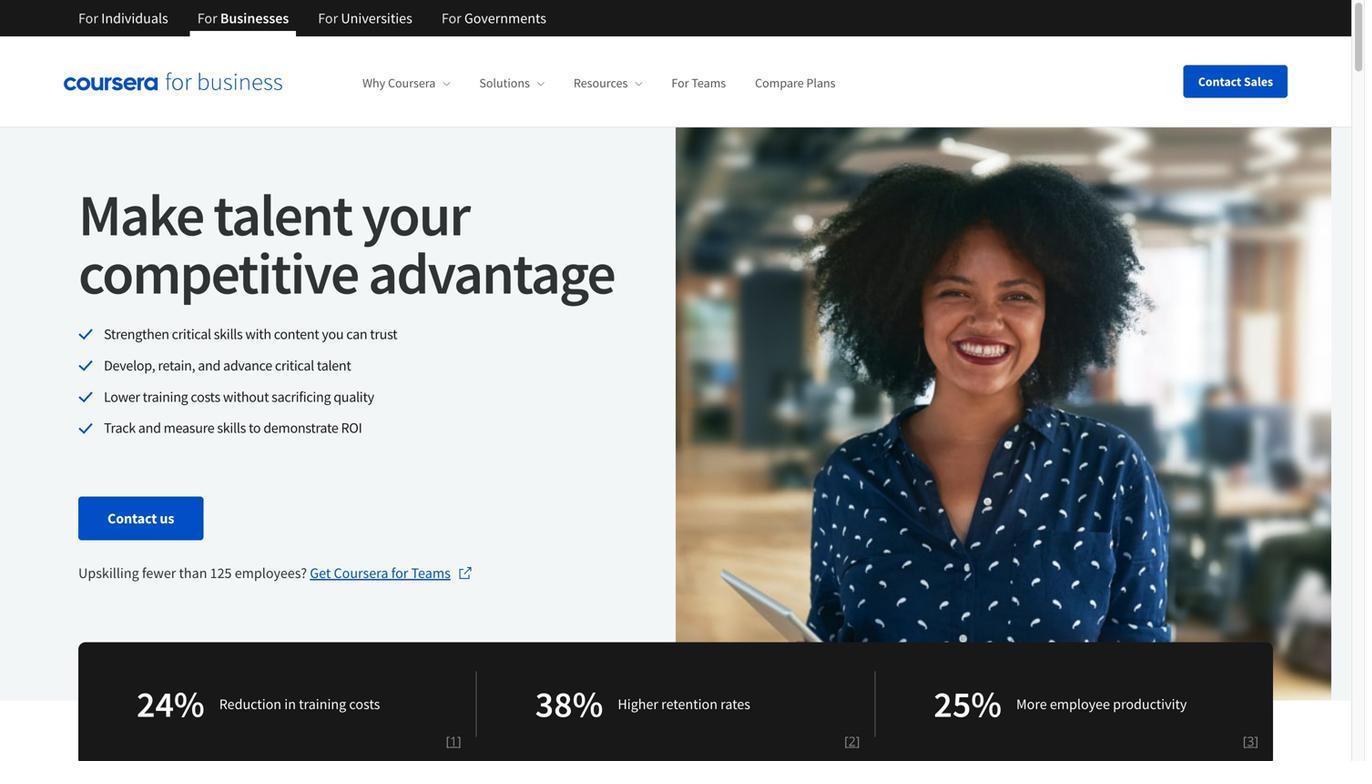 Task type: vqa. For each thing, say whether or not it's contained in the screenshot.


Task type: locate. For each thing, give the bounding box(es) containing it.
rates
[[721, 696, 751, 714]]

sales
[[1244, 73, 1274, 90]]

2 ] from the left
[[856, 733, 860, 750]]

talent
[[213, 178, 352, 251], [317, 357, 351, 375]]

1 horizontal spatial teams
[[692, 75, 726, 91]]

3 [ from the left
[[1243, 733, 1248, 750]]

0 vertical spatial costs
[[191, 388, 220, 406]]

teams left compare
[[692, 75, 726, 91]]

and
[[198, 357, 221, 375], [138, 419, 161, 437]]

contact sales button
[[1184, 65, 1288, 98]]

coursera for why
[[388, 75, 436, 91]]

costs
[[191, 388, 220, 406], [349, 696, 380, 714]]

make talent your competitive advantage
[[78, 178, 615, 310]]

0 vertical spatial training
[[143, 388, 188, 406]]

for
[[78, 9, 98, 27], [197, 9, 217, 27], [318, 9, 338, 27], [442, 9, 462, 27], [672, 75, 689, 91]]

1 vertical spatial teams
[[411, 564, 451, 583]]

1 horizontal spatial contact
[[1199, 73, 1242, 90]]

skills
[[214, 325, 243, 343], [217, 419, 246, 437]]

strengthen critical skills with content you can trust
[[104, 325, 397, 343]]

125
[[210, 564, 232, 583]]

employee
[[1050, 696, 1110, 714]]

skills left with
[[214, 325, 243, 343]]

roi
[[341, 419, 362, 437]]

1 vertical spatial training
[[299, 696, 346, 714]]

contact us
[[108, 510, 174, 528]]

3 ] from the left
[[1255, 733, 1259, 750]]

coursera left for
[[334, 564, 388, 583]]

teams
[[692, 75, 726, 91], [411, 564, 451, 583]]

employees?
[[235, 564, 307, 583]]

1 vertical spatial costs
[[349, 696, 380, 714]]

1 vertical spatial coursera
[[334, 564, 388, 583]]

for individuals
[[78, 9, 168, 27]]

0 horizontal spatial costs
[[191, 388, 220, 406]]

] for 24%
[[457, 733, 462, 750]]

without
[[223, 388, 269, 406]]

get coursera for teams
[[310, 564, 451, 583]]

0 vertical spatial contact
[[1199, 73, 1242, 90]]

and right retain,
[[198, 357, 221, 375]]

[ 1 ]
[[446, 733, 462, 750]]

training right the in
[[299, 696, 346, 714]]

for for universities
[[318, 9, 338, 27]]

for left universities
[[318, 9, 338, 27]]

productivity
[[1113, 696, 1187, 714]]

]
[[457, 733, 462, 750], [856, 733, 860, 750], [1255, 733, 1259, 750]]

1 vertical spatial and
[[138, 419, 161, 437]]

contact
[[1199, 73, 1242, 90], [108, 510, 157, 528]]

upskilling fewer than 125 employees?
[[78, 564, 310, 583]]

retention
[[662, 696, 718, 714]]

for teams
[[672, 75, 726, 91]]

0 vertical spatial critical
[[172, 325, 211, 343]]

fewer
[[142, 564, 176, 583]]

1 ] from the left
[[457, 733, 462, 750]]

training down retain,
[[143, 388, 188, 406]]

0 vertical spatial teams
[[692, 75, 726, 91]]

0 vertical spatial skills
[[214, 325, 243, 343]]

you
[[322, 325, 344, 343]]

teams right for
[[411, 564, 451, 583]]

governments
[[465, 9, 547, 27]]

for businesses
[[197, 9, 289, 27]]

0 horizontal spatial training
[[143, 388, 188, 406]]

critical
[[172, 325, 211, 343], [275, 357, 314, 375]]

demonstrate
[[263, 419, 338, 437]]

training
[[143, 388, 188, 406], [299, 696, 346, 714]]

higher
[[618, 696, 659, 714]]

[
[[446, 733, 450, 750], [845, 733, 849, 750], [1243, 733, 1248, 750]]

lower training costs without sacrificing quality
[[104, 388, 374, 406]]

upskilling
[[78, 564, 139, 583]]

coursera for business image
[[64, 72, 282, 91]]

coursera inside 'link'
[[334, 564, 388, 583]]

teams inside 'link'
[[411, 564, 451, 583]]

0 horizontal spatial [
[[446, 733, 450, 750]]

contact for contact sales
[[1199, 73, 1242, 90]]

skills left to
[[217, 419, 246, 437]]

0 vertical spatial coursera
[[388, 75, 436, 91]]

2
[[849, 733, 856, 750]]

for left businesses
[[197, 9, 217, 27]]

critical down content
[[275, 357, 314, 375]]

costs up measure
[[191, 388, 220, 406]]

and right track
[[138, 419, 161, 437]]

trust
[[370, 325, 397, 343]]

[ for 25%
[[1243, 733, 1248, 750]]

contact left us
[[108, 510, 157, 528]]

contact inside button
[[1199, 73, 1242, 90]]

resources link
[[574, 75, 643, 91]]

0 vertical spatial and
[[198, 357, 221, 375]]

24%
[[137, 682, 205, 728]]

for for businesses
[[197, 9, 217, 27]]

sacrificing
[[272, 388, 331, 406]]

track
[[104, 419, 136, 437]]

1 horizontal spatial [
[[845, 733, 849, 750]]

us
[[160, 510, 174, 528]]

0 horizontal spatial contact
[[108, 510, 157, 528]]

1 horizontal spatial ]
[[856, 733, 860, 750]]

0 vertical spatial talent
[[213, 178, 352, 251]]

coursera
[[388, 75, 436, 91], [334, 564, 388, 583]]

contact left sales
[[1199, 73, 1242, 90]]

get coursera for teams link
[[310, 563, 473, 585]]

1 vertical spatial contact
[[108, 510, 157, 528]]

to
[[249, 419, 261, 437]]

quality
[[334, 388, 374, 406]]

track and measure skills to demonstrate roi
[[104, 419, 362, 437]]

talent inside make talent your competitive advantage
[[213, 178, 352, 251]]

for left governments
[[442, 9, 462, 27]]

than
[[179, 564, 207, 583]]

2 horizontal spatial [
[[1243, 733, 1248, 750]]

for universities
[[318, 9, 413, 27]]

compare plans
[[755, 75, 836, 91]]

for for governments
[[442, 9, 462, 27]]

[ 3 ]
[[1243, 733, 1259, 750]]

critical up retain,
[[172, 325, 211, 343]]

compare plans link
[[755, 75, 836, 91]]

for left individuals
[[78, 9, 98, 27]]

coursera right why
[[388, 75, 436, 91]]

for governments
[[442, 9, 547, 27]]

advance
[[223, 357, 272, 375]]

solutions link
[[480, 75, 545, 91]]

1 horizontal spatial and
[[198, 357, 221, 375]]

more
[[1017, 696, 1047, 714]]

2 [ from the left
[[845, 733, 849, 750]]

0 horizontal spatial and
[[138, 419, 161, 437]]

3
[[1248, 733, 1255, 750]]

38%
[[535, 682, 603, 728]]

1 horizontal spatial critical
[[275, 357, 314, 375]]

costs right the in
[[349, 696, 380, 714]]

0 horizontal spatial teams
[[411, 564, 451, 583]]

more employee productivity
[[1017, 696, 1187, 714]]

develop, retain, and advance critical talent
[[104, 357, 351, 375]]

2 horizontal spatial ]
[[1255, 733, 1259, 750]]

1 horizontal spatial costs
[[349, 696, 380, 714]]

0 horizontal spatial ]
[[457, 733, 462, 750]]

1 [ from the left
[[446, 733, 450, 750]]

1
[[450, 733, 457, 750]]



Task type: describe. For each thing, give the bounding box(es) containing it.
] for 38%
[[856, 733, 860, 750]]

for
[[391, 564, 408, 583]]

[ for 24%
[[446, 733, 450, 750]]

] for 25%
[[1255, 733, 1259, 750]]

competitive
[[78, 236, 358, 310]]

plans
[[807, 75, 836, 91]]

measure
[[164, 419, 214, 437]]

compare
[[755, 75, 804, 91]]

why coursera
[[363, 75, 436, 91]]

resources
[[574, 75, 628, 91]]

in
[[284, 696, 296, 714]]

reduction in training costs
[[219, 696, 380, 714]]

contact sales
[[1199, 73, 1274, 90]]

[ 2 ]
[[845, 733, 860, 750]]

reduction
[[219, 696, 282, 714]]

for teams link
[[672, 75, 726, 91]]

universities
[[341, 9, 413, 27]]

retain,
[[158, 357, 195, 375]]

banner navigation
[[64, 0, 561, 50]]

with
[[245, 325, 271, 343]]

0 horizontal spatial critical
[[172, 325, 211, 343]]

25%
[[934, 682, 1002, 728]]

why coursera link
[[363, 75, 450, 91]]

contact for contact us
[[108, 510, 157, 528]]

1 vertical spatial talent
[[317, 357, 351, 375]]

coursera for get
[[334, 564, 388, 583]]

develop,
[[104, 357, 155, 375]]

contact us link
[[78, 497, 204, 541]]

your
[[362, 178, 470, 251]]

1 vertical spatial critical
[[275, 357, 314, 375]]

1 horizontal spatial training
[[299, 696, 346, 714]]

why
[[363, 75, 386, 91]]

businesses
[[220, 9, 289, 27]]

make
[[78, 178, 204, 251]]

for right resources link
[[672, 75, 689, 91]]

advantage
[[368, 236, 615, 310]]

solutions
[[480, 75, 530, 91]]

can
[[346, 325, 367, 343]]

1 vertical spatial skills
[[217, 419, 246, 437]]

strengthen
[[104, 325, 169, 343]]

higher retention rates
[[618, 696, 751, 714]]

[ for 38%
[[845, 733, 849, 750]]

lower
[[104, 388, 140, 406]]

get
[[310, 564, 331, 583]]

for for individuals
[[78, 9, 98, 27]]

content
[[274, 325, 319, 343]]

individuals
[[101, 9, 168, 27]]



